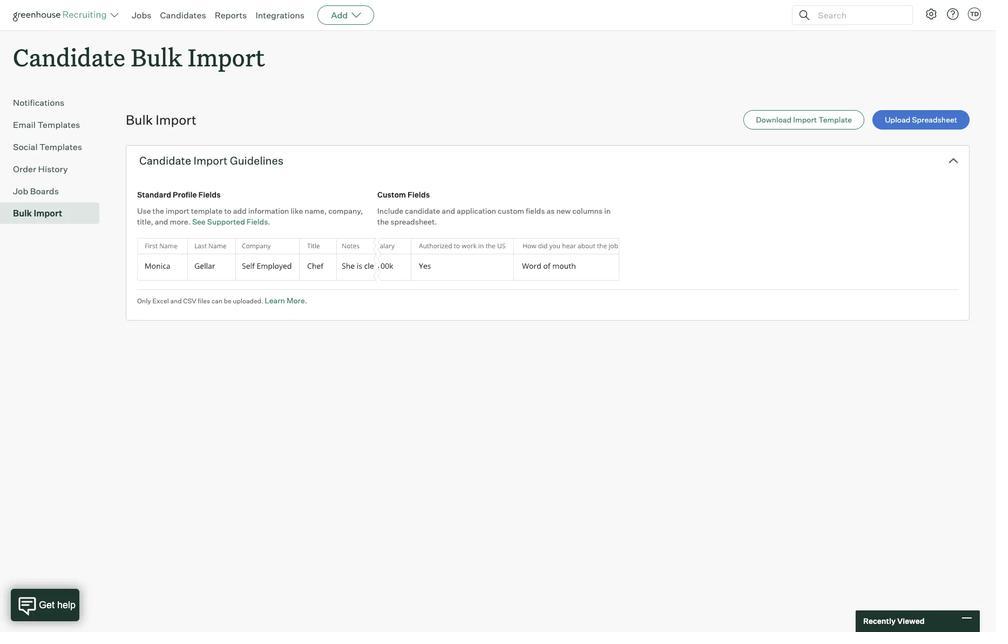 Task type: locate. For each thing, give the bounding box(es) containing it.
fields
[[198, 190, 221, 199], [408, 190, 430, 199]]

1 vertical spatial bulk import
[[13, 208, 62, 219]]

candidates
[[160, 10, 206, 21]]

and inside include candidate and application custom fields as new columns in the spreadsheet.
[[442, 206, 455, 216]]

1 vertical spatial and
[[155, 217, 168, 226]]

learn
[[265, 296, 285, 305]]

2 vertical spatial bulk
[[13, 208, 32, 219]]

fields up template
[[198, 190, 221, 199]]

2 vertical spatial and
[[170, 297, 182, 305]]

bulk
[[131, 41, 182, 73], [126, 112, 153, 128], [13, 208, 32, 219]]

td
[[971, 10, 979, 18]]

more.
[[170, 217, 191, 226]]

to
[[224, 206, 232, 216]]

the inside use the import template to add information like name, company, title, and more.
[[153, 206, 164, 216]]

the inside include candidate and application custom fields as new columns in the spreadsheet.
[[378, 217, 389, 226]]

0 horizontal spatial bulk import
[[13, 208, 62, 219]]

1 horizontal spatial bulk import
[[126, 112, 197, 128]]

0 horizontal spatial and
[[155, 217, 168, 226]]

import left template
[[794, 115, 817, 124]]

and left csv in the left of the page
[[170, 297, 182, 305]]

templates
[[37, 119, 80, 130], [39, 142, 82, 152]]

0 vertical spatial and
[[442, 206, 455, 216]]

and inside the only excel and csv files can be uploaded. learn more.
[[170, 297, 182, 305]]

0 horizontal spatial candidate
[[13, 41, 125, 73]]

1 vertical spatial templates
[[39, 142, 82, 152]]

1 vertical spatial candidate
[[139, 154, 191, 168]]

notifications
[[13, 97, 64, 108]]

greenhouse recruiting image
[[13, 9, 110, 22]]

profile
[[173, 190, 197, 199]]

0 horizontal spatial the
[[153, 206, 164, 216]]

0 vertical spatial bulk import
[[126, 112, 197, 128]]

job boards link
[[13, 185, 95, 198]]

templates down email templates 'link'
[[39, 142, 82, 152]]

td button
[[966, 5, 984, 23]]

only
[[137, 297, 151, 305]]

candidate for candidate import guidelines
[[139, 154, 191, 168]]

1 horizontal spatial the
[[378, 217, 389, 226]]

recently viewed
[[864, 617, 925, 626]]

integrations link
[[256, 10, 305, 21]]

company,
[[328, 206, 363, 216]]

like
[[291, 206, 303, 216]]

templates inside 'link'
[[37, 119, 80, 130]]

notifications link
[[13, 96, 95, 109]]

0 vertical spatial templates
[[37, 119, 80, 130]]

candidate import guidelines
[[139, 154, 284, 168]]

job
[[13, 186, 28, 197]]

fields up candidate
[[408, 190, 430, 199]]

as
[[547, 206, 555, 216]]

only excel and csv files can be uploaded. learn more.
[[137, 296, 307, 305]]

candidate bulk import
[[13, 41, 265, 73]]

learn more. link
[[265, 296, 307, 305]]

the
[[153, 206, 164, 216], [378, 217, 389, 226]]

the right use
[[153, 206, 164, 216]]

email templates
[[13, 119, 80, 130]]

upload spreadsheet
[[885, 115, 958, 124]]

order history
[[13, 164, 68, 175]]

use
[[137, 206, 151, 216]]

upload
[[885, 115, 911, 124]]

bulk import
[[126, 112, 197, 128], [13, 208, 62, 219]]

template
[[819, 115, 852, 124]]

uploaded.
[[233, 297, 263, 305]]

and right title,
[[155, 217, 168, 226]]

2 horizontal spatial and
[[442, 206, 455, 216]]

bulk import link
[[13, 207, 95, 220]]

1 horizontal spatial candidate
[[139, 154, 191, 168]]

candidate up standard on the top left of page
[[139, 154, 191, 168]]

1 horizontal spatial fields
[[408, 190, 430, 199]]

import up candidate import guidelines at left top
[[156, 112, 197, 128]]

information
[[248, 206, 289, 216]]

1 horizontal spatial and
[[170, 297, 182, 305]]

download
[[756, 115, 792, 124]]

template
[[191, 206, 223, 216]]

1 vertical spatial bulk
[[126, 112, 153, 128]]

use the import template to add information like name, company, title, and more.
[[137, 206, 363, 226]]

1 vertical spatial the
[[378, 217, 389, 226]]

the down include
[[378, 217, 389, 226]]

jobs
[[132, 10, 152, 21]]

fields.
[[247, 217, 270, 226]]

templates up social templates link
[[37, 119, 80, 130]]

and right candidate
[[442, 206, 455, 216]]

candidate down greenhouse recruiting image
[[13, 41, 125, 73]]

import
[[188, 41, 265, 73], [156, 112, 197, 128], [794, 115, 817, 124], [194, 154, 228, 168], [34, 208, 62, 219]]

add button
[[318, 5, 374, 25]]

reports
[[215, 10, 247, 21]]

0 vertical spatial the
[[153, 206, 164, 216]]

and
[[442, 206, 455, 216], [155, 217, 168, 226], [170, 297, 182, 305]]

supported
[[207, 217, 245, 226]]

and for candidate
[[442, 206, 455, 216]]

td button
[[968, 8, 981, 21]]

custom fields
[[378, 190, 430, 199]]

1 fields from the left
[[198, 190, 221, 199]]

0 vertical spatial candidate
[[13, 41, 125, 73]]

see supported fields. link
[[192, 217, 270, 226]]

candidate
[[13, 41, 125, 73], [139, 154, 191, 168]]

0 horizontal spatial fields
[[198, 190, 221, 199]]

and inside use the import template to add information like name, company, title, and more.
[[155, 217, 168, 226]]



Task type: vqa. For each thing, say whether or not it's contained in the screenshot.
rightmost Average time to fill
no



Task type: describe. For each thing, give the bounding box(es) containing it.
viewed
[[898, 617, 925, 626]]

recently
[[864, 617, 896, 626]]

excel
[[153, 297, 169, 305]]

title,
[[137, 217, 153, 226]]

add
[[331, 10, 348, 21]]

see
[[192, 217, 206, 226]]

job boards
[[13, 186, 59, 197]]

candidate for candidate bulk import
[[13, 41, 125, 73]]

include candidate and application custom fields as new columns in the spreadsheet.
[[378, 206, 611, 226]]

see supported fields.
[[192, 217, 270, 226]]

templates for email templates
[[37, 119, 80, 130]]

history
[[38, 164, 68, 175]]

new
[[557, 206, 571, 216]]

0 vertical spatial bulk
[[131, 41, 182, 73]]

more.
[[287, 296, 307, 305]]

files
[[198, 297, 210, 305]]

email templates link
[[13, 118, 95, 131]]

spreadsheet
[[912, 115, 958, 124]]

import down boards
[[34, 208, 62, 219]]

integrations
[[256, 10, 305, 21]]

email
[[13, 119, 36, 130]]

reports link
[[215, 10, 247, 21]]

boards
[[30, 186, 59, 197]]

custom
[[498, 206, 525, 216]]

configure image
[[925, 8, 938, 21]]

application
[[457, 206, 496, 216]]

import down reports
[[188, 41, 265, 73]]

include
[[378, 206, 404, 216]]

import up profile
[[194, 154, 228, 168]]

download import template link
[[744, 110, 865, 130]]

and for excel
[[170, 297, 182, 305]]

in
[[605, 206, 611, 216]]

candidates link
[[160, 10, 206, 21]]

csv
[[183, 297, 196, 305]]

be
[[224, 297, 232, 305]]

order
[[13, 164, 36, 175]]

standard
[[137, 190, 171, 199]]

templates for social templates
[[39, 142, 82, 152]]

spreadsheet.
[[391, 217, 437, 226]]

order history link
[[13, 163, 95, 176]]

custom
[[378, 190, 406, 199]]

social templates
[[13, 142, 82, 152]]

add
[[233, 206, 247, 216]]

Search text field
[[816, 7, 903, 23]]

fields
[[526, 206, 545, 216]]

download import template
[[756, 115, 852, 124]]

columns
[[573, 206, 603, 216]]

import
[[166, 206, 189, 216]]

candidate
[[405, 206, 440, 216]]

standard profile fields
[[137, 190, 221, 199]]

can
[[212, 297, 223, 305]]

name,
[[305, 206, 327, 216]]

jobs link
[[132, 10, 152, 21]]

2 fields from the left
[[408, 190, 430, 199]]

social
[[13, 142, 38, 152]]

guidelines
[[230, 154, 284, 168]]

social templates link
[[13, 141, 95, 154]]

upload spreadsheet button
[[873, 110, 970, 130]]



